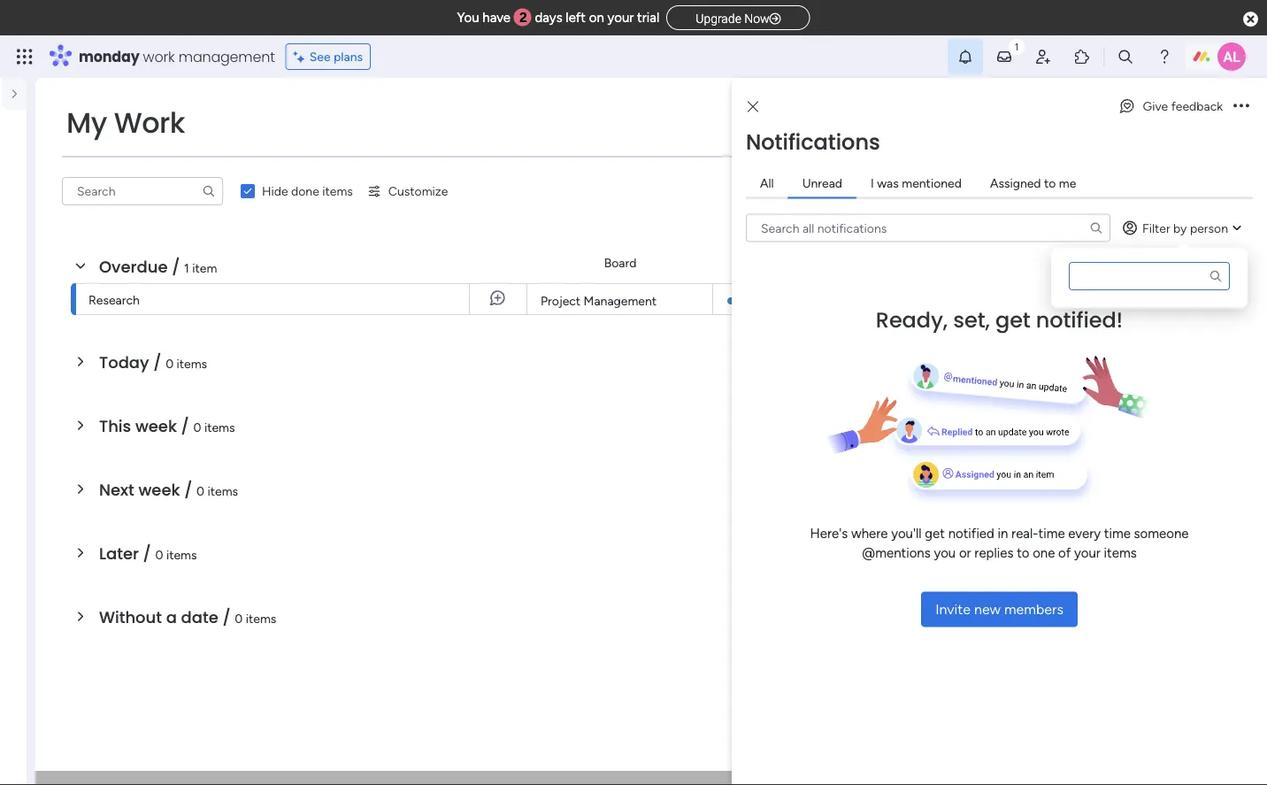 Task type: vqa. For each thing, say whether or not it's contained in the screenshot.
TRIAL
yes



Task type: locate. For each thing, give the bounding box(es) containing it.
see
[[310, 49, 331, 64]]

filter by person
[[1143, 220, 1229, 235]]

this
[[99, 415, 131, 437]]

0 inside later / 0 items
[[155, 547, 163, 562]]

0 vertical spatial on
[[589, 10, 604, 26]]

hide done items
[[262, 184, 353, 199]]

0 right later
[[155, 547, 163, 562]]

items right done
[[322, 184, 353, 199]]

/ right date
[[223, 606, 231, 629]]

your down every
[[1075, 545, 1101, 561]]

items up next week / 0 items
[[204, 420, 235, 435]]

dialog
[[732, 78, 1268, 785]]

2 time from the left
[[1105, 525, 1131, 541]]

items down someone
[[1104, 545, 1137, 561]]

replies
[[975, 545, 1014, 561]]

notified
[[949, 525, 995, 541]]

search image
[[202, 184, 216, 198], [1209, 269, 1223, 283]]

apple lee image
[[1218, 42, 1246, 71]]

1 vertical spatial search image
[[1209, 269, 1223, 283]]

plans
[[334, 49, 363, 64]]

today
[[99, 351, 149, 374]]

time right every
[[1105, 525, 1131, 541]]

1 horizontal spatial your
[[1075, 545, 1101, 561]]

items right date
[[246, 611, 277, 626]]

0 horizontal spatial get
[[925, 525, 945, 541]]

1
[[184, 260, 189, 275]]

status
[[1147, 255, 1183, 270]]

your
[[608, 10, 634, 26], [1075, 545, 1101, 561]]

0 vertical spatial week
[[135, 415, 177, 437]]

0 up next week / 0 items
[[193, 420, 201, 435]]

apps image
[[1074, 48, 1092, 66]]

item
[[192, 260, 217, 275]]

mentioned
[[902, 176, 962, 191]]

/ up next week / 0 items
[[181, 415, 189, 437]]

week
[[135, 415, 177, 437], [138, 478, 180, 501]]

nov 5
[[1028, 291, 1059, 305]]

unread
[[803, 176, 843, 191]]

None search field
[[62, 177, 223, 205], [746, 214, 1111, 242], [746, 214, 1111, 242]]

0 horizontal spatial to
[[1017, 545, 1030, 561]]

/ right today on the left
[[153, 351, 162, 374]]

0 right date
[[235, 611, 243, 626]]

on
[[589, 10, 604, 26], [1177, 293, 1191, 308]]

get
[[996, 305, 1031, 335], [925, 525, 945, 541]]

1 vertical spatial get
[[925, 525, 945, 541]]

trial
[[637, 10, 660, 26]]

invite members image
[[1035, 48, 1053, 66]]

get right set,
[[996, 305, 1031, 335]]

left
[[566, 10, 586, 26]]

on right left
[[589, 10, 604, 26]]

to
[[1045, 176, 1056, 191], [1017, 545, 1030, 561]]

search image inside 'filter dashboard by text' search box
[[202, 184, 216, 198]]

have
[[483, 10, 511, 26]]

your left trial
[[608, 10, 634, 26]]

0 vertical spatial your
[[608, 10, 634, 26]]

0 horizontal spatial on
[[589, 10, 604, 26]]

your inside here's where you'll get notified in real-time every time someone @mentions you or replies to one of your items
[[1075, 545, 1101, 561]]

filter
[[1143, 220, 1171, 235]]

0
[[166, 356, 174, 371], [193, 420, 201, 435], [197, 483, 205, 498], [155, 547, 163, 562], [235, 611, 243, 626]]

None search field
[[1069, 262, 1231, 290]]

to down real-
[[1017, 545, 1030, 561]]

0 vertical spatial get
[[996, 305, 1031, 335]]

week for this
[[135, 415, 177, 437]]

week right the next
[[138, 478, 180, 501]]

time
[[1039, 525, 1066, 541], [1105, 525, 1131, 541]]

0 right today on the left
[[166, 356, 174, 371]]

select product image
[[16, 48, 34, 66]]

of
[[1059, 545, 1071, 561]]

0 vertical spatial search image
[[202, 184, 216, 198]]

you
[[934, 545, 956, 561]]

search image left hide
[[202, 184, 216, 198]]

0 horizontal spatial search image
[[202, 184, 216, 198]]

1 vertical spatial to
[[1017, 545, 1030, 561]]

0 vertical spatial to
[[1045, 176, 1056, 191]]

items right later
[[166, 547, 197, 562]]

0 down this week / 0 items
[[197, 483, 205, 498]]

search image down the person
[[1209, 269, 1223, 283]]

dialog containing notifications
[[732, 78, 1268, 785]]

none search field 'filter dashboard by text'
[[62, 177, 223, 205]]

time up one
[[1039, 525, 1066, 541]]

later / 0 items
[[99, 542, 197, 565]]

feedback
[[1172, 99, 1223, 114]]

/ right later
[[143, 542, 151, 565]]

1 horizontal spatial get
[[996, 305, 1031, 335]]

search image
[[1090, 221, 1104, 235]]

give feedback button
[[1112, 92, 1231, 120]]

0 horizontal spatial time
[[1039, 525, 1066, 541]]

/ left 1
[[172, 255, 180, 278]]

see plans
[[310, 49, 363, 64]]

items up this week / 0 items
[[177, 356, 207, 371]]

person
[[1191, 220, 1229, 235]]

without a date / 0 items
[[99, 606, 277, 629]]

1 vertical spatial week
[[138, 478, 180, 501]]

on left it
[[1177, 293, 1191, 308]]

search image for search for content search field
[[1209, 269, 1223, 283]]

assigned to me
[[991, 176, 1077, 191]]

inbox image
[[996, 48, 1014, 66]]

monday work management
[[79, 46, 275, 66]]

week right this
[[135, 415, 177, 437]]

get inside here's where you'll get notified in real-time every time someone @mentions you or replies to one of your items
[[925, 525, 945, 541]]

get up 'you' at the bottom of the page
[[925, 525, 945, 541]]

items down this week / 0 items
[[208, 483, 238, 498]]

filter by person button
[[1115, 214, 1254, 242]]

now
[[745, 11, 770, 26]]

my work
[[66, 103, 185, 143]]

project management link
[[538, 284, 702, 316]]

board
[[604, 255, 637, 270]]

workspace options image
[[12, 176, 30, 193]]

management
[[179, 46, 275, 66]]

search image for 'filter dashboard by text' search box
[[202, 184, 216, 198]]

1 horizontal spatial search image
[[1209, 269, 1223, 283]]

work
[[143, 46, 175, 66]]

1 vertical spatial your
[[1075, 545, 1101, 561]]

items
[[322, 184, 353, 199], [177, 356, 207, 371], [204, 420, 235, 435], [208, 483, 238, 498], [1104, 545, 1137, 561], [166, 547, 197, 562], [246, 611, 277, 626]]

overdue
[[99, 255, 168, 278]]

1 horizontal spatial time
[[1105, 525, 1131, 541]]

members
[[1005, 601, 1064, 618]]

working on it
[[1128, 293, 1201, 308]]

to left me at the top right of the page
[[1045, 176, 1056, 191]]

1 vertical spatial on
[[1177, 293, 1191, 308]]

week for next
[[138, 478, 180, 501]]

items inside next week / 0 items
[[208, 483, 238, 498]]

search everything image
[[1117, 48, 1135, 66]]

this week / 0 items
[[99, 415, 235, 437]]

upgrade
[[696, 11, 742, 26]]

days
[[535, 10, 563, 26]]

0 horizontal spatial your
[[608, 10, 634, 26]]

options image
[[1234, 100, 1250, 113]]



Task type: describe. For each thing, give the bounding box(es) containing it.
0 inside without a date / 0 items
[[235, 611, 243, 626]]

items inside today / 0 items
[[177, 356, 207, 371]]

monday
[[79, 46, 139, 66]]

work
[[114, 103, 185, 143]]

customize button
[[360, 177, 455, 205]]

in
[[998, 525, 1009, 541]]

every
[[1069, 525, 1101, 541]]

management
[[584, 293, 657, 309]]

assigned
[[991, 176, 1042, 191]]

to inside here's where you'll get notified in real-time every time someone @mentions you or replies to one of your items
[[1017, 545, 1030, 561]]

invite new members
[[936, 601, 1064, 618]]

me
[[1060, 176, 1077, 191]]

home image
[[16, 94, 34, 112]]

help image
[[1156, 48, 1174, 66]]

1 image
[[1009, 36, 1025, 56]]

0 inside today / 0 items
[[166, 356, 174, 371]]

1 horizontal spatial to
[[1045, 176, 1056, 191]]

project
[[541, 293, 581, 309]]

research
[[89, 292, 140, 307]]

/ down this week / 0 items
[[184, 478, 192, 501]]

all
[[760, 176, 774, 191]]

items inside this week / 0 items
[[204, 420, 235, 435]]

you have 2 days left on your trial
[[457, 10, 660, 26]]

today / 0 items
[[99, 351, 207, 374]]

without
[[99, 606, 162, 629]]

ready, set, get notified!
[[876, 305, 1124, 335]]

upgrade now link
[[667, 5, 811, 30]]

or
[[960, 545, 972, 561]]

project management
[[541, 293, 657, 309]]

notifications
[[746, 127, 881, 157]]

5
[[1052, 291, 1059, 305]]

1 time from the left
[[1039, 525, 1066, 541]]

upgrade now
[[696, 11, 770, 26]]

you
[[457, 10, 479, 26]]

give
[[1143, 99, 1169, 114]]

overdue / 1 item
[[99, 255, 217, 278]]

invite new members button
[[922, 592, 1078, 627]]

Search for content search field
[[1069, 262, 1231, 290]]

1 horizontal spatial on
[[1177, 293, 1191, 308]]

here's
[[810, 525, 848, 541]]

invite
[[936, 601, 971, 618]]

see plans button
[[286, 43, 371, 70]]

my
[[66, 103, 107, 143]]

my work image
[[16, 125, 32, 141]]

i was mentioned
[[871, 176, 962, 191]]

a
[[166, 606, 177, 629]]

nov
[[1028, 291, 1049, 305]]

customize
[[389, 184, 448, 199]]

new
[[975, 601, 1001, 618]]

notified!
[[1036, 305, 1124, 335]]

by
[[1174, 220, 1188, 235]]

@mentions
[[863, 545, 931, 561]]

next
[[99, 478, 134, 501]]

2
[[520, 10, 527, 26]]

i
[[871, 176, 875, 191]]

notifications image
[[957, 48, 975, 66]]

working
[[1128, 293, 1174, 308]]

0 inside this week / 0 items
[[193, 420, 201, 435]]

was
[[878, 176, 899, 191]]

Filter dashboard by text search field
[[62, 177, 223, 205]]

you'll
[[892, 525, 922, 541]]

later
[[99, 542, 139, 565]]

date
[[1028, 255, 1054, 270]]

next week / 0 items
[[99, 478, 238, 501]]

date
[[181, 606, 218, 629]]

Search all notifications search field
[[746, 214, 1111, 242]]

done
[[291, 184, 319, 199]]

0 inside next week / 0 items
[[197, 483, 205, 498]]

dapulse close image
[[1244, 10, 1259, 28]]

give feedback
[[1143, 99, 1223, 114]]

real-
[[1012, 525, 1039, 541]]

one
[[1033, 545, 1056, 561]]

dapulse rightstroke image
[[770, 12, 781, 25]]

here's where you'll get notified in real-time every time someone @mentions you or replies to one of your items
[[810, 525, 1189, 561]]

items inside here's where you'll get notified in real-time every time someone @mentions you or replies to one of your items
[[1104, 545, 1137, 561]]

where
[[852, 525, 888, 541]]

someone
[[1135, 525, 1189, 541]]

hide
[[262, 184, 288, 199]]

items inside later / 0 items
[[166, 547, 197, 562]]

it
[[1194, 293, 1201, 308]]

set,
[[954, 305, 990, 335]]

items inside without a date / 0 items
[[246, 611, 277, 626]]

ready,
[[876, 305, 948, 335]]



